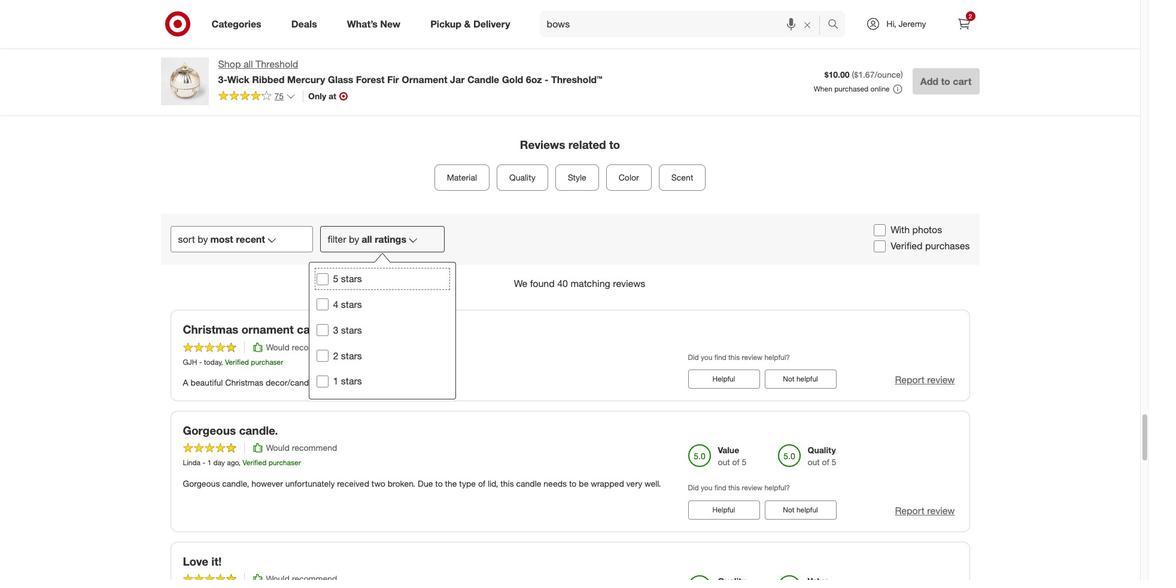 Task type: vqa. For each thing, say whether or not it's contained in the screenshot.
the leftmost "1"
yes



Task type: describe. For each thing, give the bounding box(es) containing it.
hi,
[[887, 19, 897, 29]]

3 stars
[[333, 324, 362, 336]]

gold
[[502, 74, 523, 86]]

not helpful button for out of 5
[[765, 501, 837, 520]]

a beautiful christmas decor/candle!
[[183, 378, 318, 388]]

gorgeous for gorgeous candle, however unfortunately received two broken. due to the type of lid, this candle needs to be wrapped very well.
[[183, 479, 220, 489]]

would recommend for ornament
[[266, 342, 337, 352]]

only
[[308, 91, 326, 101]]

1 stars
[[333, 376, 362, 388]]

0 vertical spatial christmas
[[183, 323, 238, 336]]

not for out of 5
[[783, 506, 795, 515]]

at
[[329, 91, 336, 101]]

photos
[[913, 224, 942, 236]]

not helpful for would recommend
[[783, 375, 818, 384]]

reviews
[[613, 278, 646, 290]]

3-
[[218, 74, 227, 86]]

find for would recommend
[[715, 353, 727, 362]]

would for candle.
[[266, 443, 290, 453]]

sort by most recent
[[178, 234, 265, 246]]

day
[[213, 459, 225, 468]]

did you find this review helpful? for out of 5
[[688, 484, 790, 493]]

0 horizontal spatial of
[[478, 479, 486, 489]]

lid,
[[488, 479, 498, 489]]

unfortunately
[[285, 479, 335, 489]]

verified purchases
[[891, 240, 970, 252]]

Verified purchases checkbox
[[874, 240, 886, 252]]

reviews related to
[[520, 137, 620, 151]]

1 vertical spatial 1
[[207, 459, 211, 468]]

stars for 1 stars
[[341, 376, 362, 388]]

gorgeous for gorgeous candle.
[[183, 424, 236, 437]]

linda
[[183, 459, 201, 468]]

40
[[557, 278, 568, 290]]

1 vertical spatial purchaser
[[269, 459, 301, 468]]

5 for quality out of 5
[[832, 458, 837, 468]]

categories link
[[201, 11, 276, 37]]

value out of 5
[[718, 446, 747, 468]]

report review button for out of 5
[[895, 504, 955, 518]]

by for filter by
[[349, 234, 359, 246]]

this for would recommend
[[729, 353, 740, 362]]

helpful for out of 5
[[797, 506, 818, 515]]

helpful for out of 5
[[713, 506, 735, 515]]

linda - 1 day ago , verified purchaser
[[183, 459, 301, 468]]

broken.
[[388, 479, 416, 489]]

2 link
[[951, 11, 977, 37]]

fir
[[387, 74, 399, 86]]

jar
[[450, 74, 465, 86]]

most
[[210, 234, 233, 246]]

color
[[619, 173, 639, 183]]

quality
[[808, 446, 836, 456]]

recent
[[236, 234, 265, 246]]

out for value out of 5
[[718, 458, 730, 468]]

5 stars checkbox
[[316, 273, 328, 285]]

1 vertical spatial candle
[[516, 479, 541, 489]]

)
[[901, 70, 903, 80]]

shop all threshold 3-wick ribbed mercury glass forest fir ornament jar candle gold 6oz - threshold™
[[218, 58, 603, 86]]

due
[[418, 479, 433, 489]]

jeremy
[[899, 19, 926, 29]]

ratings
[[375, 234, 407, 246]]

recommend for christmas ornament candle
[[292, 342, 337, 352]]

report for would recommend
[[895, 374, 925, 386]]

color button
[[606, 165, 652, 191]]

2 stars
[[333, 350, 362, 362]]

needs
[[544, 479, 567, 489]]

hi, jeremy
[[887, 19, 926, 29]]

today
[[204, 358, 221, 367]]

love it!
[[183, 555, 222, 568]]

delivery
[[474, 18, 510, 30]]

glass
[[328, 74, 353, 86]]

$1.67
[[854, 70, 875, 80]]

what's new
[[347, 18, 401, 30]]

5 stars
[[333, 273, 362, 285]]

3 stars checkbox
[[316, 325, 328, 337]]

6oz
[[526, 74, 542, 86]]

you for out of 5
[[701, 484, 713, 493]]

see more review images
[[792, 14, 846, 37]]

1 vertical spatial all
[[362, 234, 372, 246]]

guest review image 4 of 12, zoom in image
[[528, 0, 603, 63]]

4
[[333, 299, 339, 311]]

forest
[[356, 74, 385, 86]]

2 for 2
[[969, 13, 972, 20]]

you for would recommend
[[701, 353, 713, 362]]

report review button for would recommend
[[895, 373, 955, 387]]

guest review image 2 of 12, zoom in image
[[359, 0, 434, 63]]

0 vertical spatial purchaser
[[251, 358, 283, 367]]

0 horizontal spatial ,
[[221, 358, 223, 367]]

ornament
[[242, 323, 294, 336]]

not helpful for out of 5
[[783, 506, 818, 515]]

not for would recommend
[[783, 375, 795, 384]]

however
[[252, 479, 283, 489]]

threshold™
[[551, 74, 603, 86]]

2 for 2 stars
[[333, 350, 339, 362]]

5 for value out of 5
[[742, 458, 747, 468]]

pickup & delivery link
[[420, 11, 525, 37]]

love
[[183, 555, 208, 568]]

we
[[514, 278, 528, 290]]

75
[[275, 91, 284, 101]]

image of 3-wick ribbed mercury glass forest fir ornament jar candle gold 6oz - threshold™ image
[[161, 57, 209, 105]]

reviews
[[520, 137, 565, 151]]

helpful? for would recommend
[[765, 353, 790, 362]]

1 horizontal spatial ,
[[239, 459, 241, 468]]

what's new link
[[337, 11, 416, 37]]

with photos
[[891, 224, 942, 236]]

to left be
[[569, 479, 577, 489]]

ribbed
[[252, 74, 285, 86]]

related
[[569, 137, 606, 151]]

style
[[568, 173, 587, 183]]

what's
[[347, 18, 378, 30]]

beautiful
[[191, 378, 223, 388]]



Task type: locate. For each thing, give the bounding box(es) containing it.
2 helpful? from the top
[[765, 484, 790, 493]]

1 not helpful button from the top
[[765, 370, 837, 389]]

- inside shop all threshold 3-wick ribbed mercury glass forest fir ornament jar candle gold 6oz - threshold™
[[545, 74, 549, 86]]

report review for would recommend
[[895, 374, 955, 386]]

gorgeous up day
[[183, 424, 236, 437]]

4 stars from the top
[[341, 350, 362, 362]]

purchases
[[926, 240, 970, 252]]

0 vertical spatial ,
[[221, 358, 223, 367]]

stars down 3 stars
[[341, 350, 362, 362]]

new
[[380, 18, 401, 30]]

helpful
[[797, 375, 818, 384], [797, 506, 818, 515]]

all inside shop all threshold 3-wick ribbed mercury glass forest fir ornament jar candle gold 6oz - threshold™
[[244, 58, 253, 70]]

find
[[715, 353, 727, 362], [715, 484, 727, 493]]

see more review images button
[[781, 0, 856, 63]]

add
[[921, 75, 939, 87]]

2 you from the top
[[701, 484, 713, 493]]

would recommend up unfortunately
[[266, 443, 337, 453]]

- for christmas ornament candle
[[199, 358, 202, 367]]

1 vertical spatial did you find this review helpful?
[[688, 484, 790, 493]]

0 vertical spatial candle
[[297, 323, 333, 336]]

0 vertical spatial gorgeous
[[183, 424, 236, 437]]

filter
[[328, 234, 346, 246]]

0 vertical spatial report
[[895, 374, 925, 386]]

by right sort
[[198, 234, 208, 246]]

1 vertical spatial recommend
[[292, 443, 337, 453]]

1 you from the top
[[701, 353, 713, 362]]

1 helpful button from the top
[[688, 370, 760, 389]]

0 vertical spatial all
[[244, 58, 253, 70]]

0 horizontal spatial 2
[[333, 350, 339, 362]]

would recommend for candle.
[[266, 443, 337, 453]]

candle
[[297, 323, 333, 336], [516, 479, 541, 489]]

1 vertical spatial would
[[266, 443, 290, 453]]

- right '6oz'
[[545, 74, 549, 86]]

add to cart button
[[913, 68, 980, 95]]

this for out of 5
[[729, 484, 740, 493]]

1 helpful from the top
[[797, 375, 818, 384]]

would recommend down 3 stars checkbox
[[266, 342, 337, 352]]

material button
[[434, 165, 490, 191]]

stars up the 4 stars
[[341, 273, 362, 285]]

1 horizontal spatial 2
[[969, 13, 972, 20]]

to right add
[[941, 75, 951, 87]]

0 vertical spatial find
[[715, 353, 727, 362]]

1 vertical spatial not helpful button
[[765, 501, 837, 520]]

0 vertical spatial -
[[545, 74, 549, 86]]

gorgeous candle.
[[183, 424, 278, 437]]

1 would recommend from the top
[[266, 342, 337, 352]]

- right gjh at the left bottom of the page
[[199, 358, 202, 367]]

not helpful button
[[765, 370, 837, 389], [765, 501, 837, 520]]

With photos checkbox
[[874, 224, 886, 236]]

two
[[372, 479, 385, 489]]

1 report from the top
[[895, 374, 925, 386]]

1 find from the top
[[715, 353, 727, 362]]

of left lid,
[[478, 479, 486, 489]]

purchased
[[835, 84, 869, 93]]

0 vertical spatial did
[[688, 353, 699, 362]]

2 out from the left
[[808, 458, 820, 468]]

0 vertical spatial not
[[783, 375, 795, 384]]

1 vertical spatial ,
[[239, 459, 241, 468]]

0 vertical spatial report review
[[895, 374, 955, 386]]

0 vertical spatial report review button
[[895, 373, 955, 387]]

1 vertical spatial 2
[[333, 350, 339, 362]]

2 vertical spatial -
[[203, 459, 205, 468]]

2 report review button from the top
[[895, 504, 955, 518]]

report for out of 5
[[895, 505, 925, 517]]

1 would from the top
[[266, 342, 290, 352]]

out inside value out of 5
[[718, 458, 730, 468]]

1 horizontal spatial -
[[203, 459, 205, 468]]

pickup
[[431, 18, 462, 30]]

with
[[891, 224, 910, 236]]

type
[[459, 479, 476, 489]]

material
[[447, 173, 477, 183]]

, up beautiful
[[221, 358, 223, 367]]

candle,
[[222, 479, 249, 489]]

0 horizontal spatial candle
[[297, 323, 333, 336]]

1 vertical spatial helpful
[[713, 506, 735, 515]]

candle down the 4 stars option
[[297, 323, 333, 336]]

1 horizontal spatial of
[[733, 458, 740, 468]]

5 inside value out of 5
[[742, 458, 747, 468]]

pickup & delivery
[[431, 18, 510, 30]]

more
[[818, 14, 837, 25]]

did you find this review helpful? for would recommend
[[688, 353, 790, 362]]

1 helpful? from the top
[[765, 353, 790, 362]]

helpful
[[713, 375, 735, 384], [713, 506, 735, 515]]

online
[[871, 84, 890, 93]]

2 stars checkbox
[[316, 350, 328, 362]]

quality out of 5
[[808, 446, 837, 468]]

1 stars from the top
[[341, 273, 362, 285]]

0 vertical spatial would
[[266, 342, 290, 352]]

3
[[333, 324, 339, 336]]

helpful?
[[765, 353, 790, 362], [765, 484, 790, 493]]

0 vertical spatial 2
[[969, 13, 972, 20]]

0 vertical spatial you
[[701, 353, 713, 362]]

of for quality
[[822, 458, 830, 468]]

value
[[718, 446, 740, 456]]

review inside 'see more review images'
[[792, 26, 816, 37]]

2 recommend from the top
[[292, 443, 337, 453]]

1 vertical spatial gorgeous
[[183, 479, 220, 489]]

recommend for gorgeous candle.
[[292, 443, 337, 453]]

2 find from the top
[[715, 484, 727, 493]]

images
[[818, 26, 846, 37]]

of for value
[[733, 458, 740, 468]]

1 stars checkbox
[[316, 376, 328, 388]]

add to cart
[[921, 75, 972, 87]]

1 vertical spatial did
[[688, 484, 699, 493]]

by for sort by
[[198, 234, 208, 246]]

christmas up today
[[183, 323, 238, 336]]

of inside value out of 5
[[733, 458, 740, 468]]

of inside quality out of 5
[[822, 458, 830, 468]]

purchaser up however
[[269, 459, 301, 468]]

all
[[244, 58, 253, 70], [362, 234, 372, 246]]

1 vertical spatial not helpful
[[783, 506, 818, 515]]

1 vertical spatial helpful?
[[765, 484, 790, 493]]

1 horizontal spatial 1
[[333, 376, 339, 388]]

by
[[198, 234, 208, 246], [349, 234, 359, 246]]

christmas down gjh - today , verified purchaser
[[225, 378, 263, 388]]

2 not from the top
[[783, 506, 795, 515]]

1 vertical spatial would recommend
[[266, 443, 337, 453]]

2 report from the top
[[895, 505, 925, 517]]

2 helpful from the top
[[797, 506, 818, 515]]

- for gorgeous candle.
[[203, 459, 205, 468]]

1 vertical spatial verified
[[225, 358, 249, 367]]

stars right 4
[[341, 299, 362, 311]]

would down candle.
[[266, 443, 290, 453]]

1 vertical spatial not
[[783, 506, 795, 515]]

0 horizontal spatial out
[[718, 458, 730, 468]]

2 by from the left
[[349, 234, 359, 246]]

guest review image 1 of 12, zoom in image
[[275, 0, 350, 63]]

2 stars from the top
[[341, 299, 362, 311]]

(
[[852, 70, 854, 80]]

helpful for would recommend
[[713, 375, 735, 384]]

2 helpful from the top
[[713, 506, 735, 515]]

0 horizontal spatial -
[[199, 358, 202, 367]]

out
[[718, 458, 730, 468], [808, 458, 820, 468]]

to right related
[[609, 137, 620, 151]]

1 report review button from the top
[[895, 373, 955, 387]]

quality button
[[497, 165, 548, 191]]

out down the quality
[[808, 458, 820, 468]]

gorgeous
[[183, 424, 236, 437], [183, 479, 220, 489]]

sort
[[178, 234, 195, 246]]

guest review image 6 of 12, zoom in image
[[697, 0, 772, 63]]

candle
[[468, 74, 499, 86]]

2 horizontal spatial 5
[[832, 458, 837, 468]]

verified up a beautiful christmas decor/candle!
[[225, 358, 249, 367]]

1 horizontal spatial 5
[[742, 458, 747, 468]]

2 would from the top
[[266, 443, 290, 453]]

0 vertical spatial verified
[[891, 240, 923, 252]]

stars for 2 stars
[[341, 350, 362, 362]]

2 did you find this review helpful? from the top
[[688, 484, 790, 493]]

1 horizontal spatial by
[[349, 234, 359, 246]]

1 horizontal spatial out
[[808, 458, 820, 468]]

it!
[[212, 555, 222, 568]]

1 helpful from the top
[[713, 375, 735, 384]]

0 vertical spatial helpful
[[713, 375, 735, 384]]

1 vertical spatial report review
[[895, 505, 955, 517]]

0 vertical spatial 1
[[333, 376, 339, 388]]

stars for 3 stars
[[341, 324, 362, 336]]

1 by from the left
[[198, 234, 208, 246]]

$10.00 ( $1.67 /ounce )
[[825, 70, 903, 80]]

out for quality out of 5
[[808, 458, 820, 468]]

purchaser up a beautiful christmas decor/candle!
[[251, 358, 283, 367]]

of down value
[[733, 458, 740, 468]]

1 horizontal spatial all
[[362, 234, 372, 246]]

to inside button
[[941, 75, 951, 87]]

deals
[[291, 18, 317, 30]]

of down the quality
[[822, 458, 830, 468]]

helpful button for out of 5
[[688, 501, 760, 520]]

1 did from the top
[[688, 353, 699, 362]]

helpful for would recommend
[[797, 375, 818, 384]]

5 stars from the top
[[341, 376, 362, 388]]

all left ratings
[[362, 234, 372, 246]]

0 horizontal spatial by
[[198, 234, 208, 246]]

4 stars
[[333, 299, 362, 311]]

scent button
[[659, 165, 706, 191]]

0 vertical spatial did you find this review helpful?
[[688, 353, 790, 362]]

2 horizontal spatial -
[[545, 74, 549, 86]]

mercury
[[287, 74, 325, 86]]

gjh
[[183, 358, 197, 367]]

would for ornament
[[266, 342, 290, 352]]

out down value
[[718, 458, 730, 468]]

when
[[814, 84, 833, 93]]

see
[[801, 14, 815, 25]]

to left the
[[435, 479, 443, 489]]

2 right jeremy
[[969, 13, 972, 20]]

2 vertical spatial verified
[[243, 459, 267, 468]]

guest review image 5 of 12, zoom in image
[[612, 0, 687, 63]]

1 right 1 stars checkbox
[[333, 376, 339, 388]]

candle.
[[239, 424, 278, 437]]

gorgeous candle, however unfortunately received two broken. due to the type of lid, this candle needs to be wrapped very well.
[[183, 479, 661, 489]]

helpful? for out of 5
[[765, 484, 790, 493]]

5 inside quality out of 5
[[832, 458, 837, 468]]

3 stars from the top
[[341, 324, 362, 336]]

2 would recommend from the top
[[266, 443, 337, 453]]

2 helpful button from the top
[[688, 501, 760, 520]]

1 recommend from the top
[[292, 342, 337, 352]]

- right linda
[[203, 459, 205, 468]]

recommend up unfortunately
[[292, 443, 337, 453]]

1 vertical spatial christmas
[[225, 378, 263, 388]]

1 vertical spatial helpful
[[797, 506, 818, 515]]

recommend
[[292, 342, 337, 352], [292, 443, 337, 453]]

1 gorgeous from the top
[[183, 424, 236, 437]]

search
[[823, 19, 852, 31]]

0 vertical spatial would recommend
[[266, 342, 337, 352]]

What can we help you find? suggestions appear below search field
[[540, 11, 831, 37]]

0 horizontal spatial 5
[[333, 273, 339, 285]]

quality
[[510, 173, 536, 183]]

guest review image 3 of 12, zoom in image
[[444, 0, 518, 63]]

review
[[792, 26, 816, 37], [742, 353, 763, 362], [928, 374, 955, 386], [742, 484, 763, 493], [928, 505, 955, 517]]

candle left needs
[[516, 479, 541, 489]]

1 not from the top
[[783, 375, 795, 384]]

1 not helpful from the top
[[783, 375, 818, 384]]

0 vertical spatial recommend
[[292, 342, 337, 352]]

report review for out of 5
[[895, 505, 955, 517]]

1 vertical spatial helpful button
[[688, 501, 760, 520]]

ornament
[[402, 74, 448, 86]]

gjh - today , verified purchaser
[[183, 358, 283, 367]]

0 horizontal spatial 1
[[207, 459, 211, 468]]

0 vertical spatial not helpful
[[783, 375, 818, 384]]

did for would recommend
[[688, 353, 699, 362]]

scent
[[672, 173, 693, 183]]

gorgeous down linda
[[183, 479, 220, 489]]

/ounce
[[875, 70, 901, 80]]

2 not helpful button from the top
[[765, 501, 837, 520]]

0 vertical spatial helpful?
[[765, 353, 790, 362]]

find for out of 5
[[715, 484, 727, 493]]

very
[[627, 479, 643, 489]]

stars right "3"
[[341, 324, 362, 336]]

1 horizontal spatial candle
[[516, 479, 541, 489]]

0 vertical spatial helpful button
[[688, 370, 760, 389]]

matching
[[571, 278, 611, 290]]

recommend down 3 stars checkbox
[[292, 342, 337, 352]]

2
[[969, 13, 972, 20], [333, 350, 339, 362]]

by right filter
[[349, 234, 359, 246]]

categories
[[212, 18, 261, 30]]

ago
[[227, 459, 239, 468]]

1 vertical spatial report review button
[[895, 504, 955, 518]]

1 left day
[[207, 459, 211, 468]]

verified down with
[[891, 240, 923, 252]]

be
[[579, 479, 589, 489]]

75 link
[[218, 90, 296, 104]]

out inside quality out of 5
[[808, 458, 820, 468]]

1 out from the left
[[718, 458, 730, 468]]

2 report review from the top
[[895, 505, 955, 517]]

1 vertical spatial report
[[895, 505, 925, 517]]

helpful button for would recommend
[[688, 370, 760, 389]]

2 did from the top
[[688, 484, 699, 493]]

stars down 2 stars
[[341, 376, 362, 388]]

stars for 4 stars
[[341, 299, 362, 311]]

2 gorgeous from the top
[[183, 479, 220, 489]]

would down ornament
[[266, 342, 290, 352]]

1 vertical spatial -
[[199, 358, 202, 367]]

all up wick
[[244, 58, 253, 70]]

christmas ornament candle
[[183, 323, 333, 336]]

only at
[[308, 91, 336, 101]]

received
[[337, 479, 369, 489]]

1 report review from the top
[[895, 374, 955, 386]]

filter by all ratings
[[328, 234, 407, 246]]

verified right ago
[[243, 459, 267, 468]]

0 horizontal spatial all
[[244, 58, 253, 70]]

4 stars checkbox
[[316, 299, 328, 311]]

$10.00
[[825, 70, 850, 80]]

1 vertical spatial find
[[715, 484, 727, 493]]

1 vertical spatial you
[[701, 484, 713, 493]]

deals link
[[281, 11, 332, 37]]

the
[[445, 479, 457, 489]]

we found 40 matching reviews
[[514, 278, 646, 290]]

stars for 5 stars
[[341, 273, 362, 285]]

not helpful button for would recommend
[[765, 370, 837, 389]]

, right day
[[239, 459, 241, 468]]

2 right 2 stars checkbox in the left bottom of the page
[[333, 350, 339, 362]]

0 vertical spatial helpful
[[797, 375, 818, 384]]

2 horizontal spatial of
[[822, 458, 830, 468]]

1 did you find this review helpful? from the top
[[688, 353, 790, 362]]

0 vertical spatial not helpful button
[[765, 370, 837, 389]]

did for out of 5
[[688, 484, 699, 493]]

2 not helpful from the top
[[783, 506, 818, 515]]

found
[[530, 278, 555, 290]]

search button
[[823, 11, 852, 40]]



